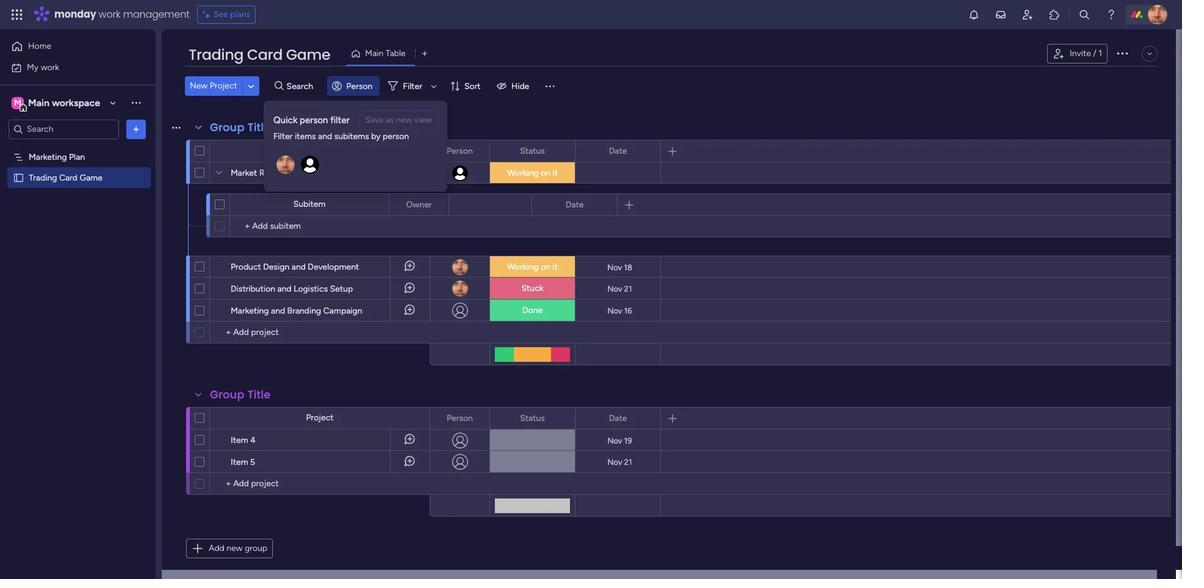 Task type: vqa. For each thing, say whether or not it's contained in the screenshot.
1
yes



Task type: locate. For each thing, give the bounding box(es) containing it.
1 vertical spatial it
[[553, 262, 558, 272]]

0 vertical spatial on
[[541, 168, 551, 178]]

marketing left the "plan"
[[29, 152, 67, 162]]

status
[[520, 146, 545, 156], [520, 413, 545, 423]]

item left 4
[[231, 435, 248, 446]]

0 vertical spatial work
[[99, 7, 121, 21]]

trading inside field
[[189, 45, 244, 65]]

0 vertical spatial it
[[553, 168, 558, 178]]

marketing plan
[[29, 152, 85, 162]]

0 vertical spatial group title
[[210, 120, 271, 135]]

1 horizontal spatial main
[[365, 48, 384, 59]]

list box containing marketing plan
[[0, 144, 156, 353]]

21 down 19
[[624, 457, 632, 467]]

0 vertical spatial title
[[247, 120, 271, 135]]

date for status
[[609, 146, 627, 156]]

5 nov from the top
[[608, 457, 622, 467]]

1 group from the top
[[210, 120, 245, 135]]

angle down image
[[248, 81, 254, 91]]

main
[[365, 48, 384, 59], [28, 97, 49, 108]]

new
[[190, 81, 208, 91]]

2 status from the top
[[520, 413, 545, 423]]

marketing and branding campaign
[[231, 306, 362, 316]]

21 down 18
[[624, 284, 632, 293]]

date
[[609, 146, 627, 156], [566, 199, 584, 210], [609, 413, 627, 423]]

1 vertical spatial project
[[306, 145, 334, 156]]

marketing
[[29, 152, 67, 162], [231, 306, 269, 316]]

1 vertical spatial group title
[[210, 387, 271, 402]]

1 horizontal spatial work
[[99, 7, 121, 21]]

title up 4
[[247, 387, 271, 402]]

main inside workspace selection element
[[28, 97, 49, 108]]

1 horizontal spatial filter
[[403, 81, 422, 91]]

2 group title field from the top
[[207, 387, 274, 403]]

trading right public board icon
[[29, 172, 57, 183]]

2 nov from the top
[[608, 284, 622, 293]]

item
[[231, 435, 248, 446], [231, 457, 248, 468]]

person up items
[[300, 115, 328, 126]]

nov
[[607, 263, 622, 272], [608, 284, 622, 293], [608, 306, 622, 315], [608, 436, 622, 445], [608, 457, 622, 467]]

1 21 from the top
[[624, 284, 632, 293]]

2 working from the top
[[507, 262, 539, 272]]

Search in workspace field
[[26, 122, 102, 136]]

trading card game up angle down image
[[189, 45, 330, 65]]

trading up the new project
[[189, 45, 244, 65]]

1 vertical spatial date
[[566, 199, 584, 210]]

0 horizontal spatial trading card game
[[29, 172, 102, 183]]

1 vertical spatial options image
[[130, 123, 142, 135]]

invite members image
[[1022, 9, 1034, 21]]

title
[[247, 120, 271, 135], [247, 387, 271, 402]]

1 vertical spatial trading card game
[[29, 172, 102, 183]]

game up 'search' field
[[286, 45, 330, 65]]

0 vertical spatial item
[[231, 435, 248, 446]]

target
[[313, 168, 337, 178]]

1 vertical spatial working
[[507, 262, 539, 272]]

1 working on it from the top
[[507, 168, 558, 178]]

date field for status
[[606, 144, 630, 158]]

person inside popup button
[[346, 81, 373, 91]]

see plans button
[[197, 5, 256, 24]]

items
[[295, 131, 316, 142]]

nov down nov 18
[[608, 284, 622, 293]]

1 horizontal spatial options image
[[1115, 46, 1130, 60]]

1 vertical spatial item
[[231, 457, 248, 468]]

and right design
[[292, 262, 306, 272]]

distribution
[[231, 284, 275, 294]]

0 vertical spatial nov 21
[[608, 284, 632, 293]]

2 group title from the top
[[210, 387, 271, 402]]

home button
[[7, 37, 131, 56]]

2 status field from the top
[[517, 412, 548, 425]]

0 vertical spatial trading
[[189, 45, 244, 65]]

16
[[624, 306, 632, 315]]

2 vertical spatial project
[[306, 413, 334, 423]]

and down design
[[277, 284, 292, 294]]

trading card game down marketing plan
[[29, 172, 102, 183]]

product design and development
[[231, 262, 359, 272]]

date field for owner
[[563, 198, 587, 211]]

hide
[[511, 81, 529, 91]]

and
[[318, 131, 332, 142], [297, 168, 311, 178], [292, 262, 306, 272], [277, 284, 292, 294], [271, 306, 285, 316]]

0 vertical spatial status
[[520, 146, 545, 156]]

new project
[[190, 81, 237, 91]]

1 vertical spatial status
[[520, 413, 545, 423]]

0 vertical spatial person
[[346, 81, 373, 91]]

1 vertical spatial person
[[383, 131, 409, 142]]

0 vertical spatial marketing
[[29, 152, 67, 162]]

design
[[263, 262, 290, 272]]

group up item 4
[[210, 387, 245, 402]]

0 vertical spatial game
[[286, 45, 330, 65]]

0 horizontal spatial main
[[28, 97, 49, 108]]

nov for product design and development
[[607, 263, 622, 272]]

0 vertical spatial person
[[300, 115, 328, 126]]

0 vertical spatial 21
[[624, 284, 632, 293]]

Date field
[[606, 144, 630, 158], [563, 198, 587, 211], [606, 412, 630, 425]]

Status field
[[517, 144, 548, 158], [517, 412, 548, 425]]

game down the "plan"
[[80, 172, 102, 183]]

+ Add project text field
[[216, 325, 424, 340]]

see plans
[[213, 9, 250, 20]]

working
[[507, 168, 539, 178], [507, 262, 539, 272]]

group down new project button
[[210, 120, 245, 135]]

1 horizontal spatial card
[[247, 45, 283, 65]]

0 vertical spatial project
[[210, 81, 237, 91]]

card inside 'list box'
[[59, 172, 78, 183]]

1 horizontal spatial game
[[286, 45, 330, 65]]

sort
[[464, 81, 481, 91]]

project
[[210, 81, 237, 91], [306, 145, 334, 156], [306, 413, 334, 423]]

1 vertical spatial working on it
[[507, 262, 558, 272]]

nov down nov 19
[[608, 457, 622, 467]]

person right by
[[383, 131, 409, 142]]

4 nov from the top
[[608, 436, 622, 445]]

filter inside popup button
[[403, 81, 422, 91]]

0 horizontal spatial options image
[[130, 123, 142, 135]]

1 group title from the top
[[210, 120, 271, 135]]

person
[[300, 115, 328, 126], [383, 131, 409, 142]]

0 vertical spatial working on it
[[507, 168, 558, 178]]

1 working from the top
[[507, 168, 539, 178]]

work
[[99, 7, 121, 21], [41, 62, 59, 72]]

work for my
[[41, 62, 59, 72]]

working on it
[[507, 168, 558, 178], [507, 262, 558, 272]]

group title down angle down image
[[210, 120, 271, 135]]

1 vertical spatial game
[[80, 172, 102, 183]]

person
[[346, 81, 373, 91], [447, 146, 473, 156], [447, 413, 473, 423]]

plans
[[230, 9, 250, 20]]

0 vertical spatial card
[[247, 45, 283, 65]]

game inside 'list box'
[[80, 172, 102, 183]]

1 vertical spatial main
[[28, 97, 49, 108]]

trading card game
[[189, 45, 330, 65], [29, 172, 102, 183]]

0 vertical spatial group
[[210, 120, 245, 135]]

group title up item 4
[[210, 387, 271, 402]]

1 horizontal spatial trading card game
[[189, 45, 330, 65]]

1 nov from the top
[[607, 263, 622, 272]]

status field for date
[[517, 144, 548, 158]]

options image down workspace options image
[[130, 123, 142, 135]]

0 vertical spatial filter
[[403, 81, 422, 91]]

apps image
[[1049, 9, 1061, 21]]

group
[[245, 543, 267, 554]]

options image right 1
[[1115, 46, 1130, 60]]

21
[[624, 284, 632, 293], [624, 457, 632, 467]]

1 vertical spatial person
[[447, 146, 473, 156]]

add new group
[[209, 543, 267, 554]]

done
[[522, 305, 543, 316]]

1 it from the top
[[553, 168, 558, 178]]

v2 search image
[[275, 79, 284, 93]]

0 vertical spatial date field
[[606, 144, 630, 158]]

0 vertical spatial group title field
[[207, 120, 274, 136]]

1 horizontal spatial trading
[[189, 45, 244, 65]]

project for person
[[306, 145, 334, 156]]

trading card game inside 'list box'
[[29, 172, 102, 183]]

card
[[247, 45, 283, 65], [59, 172, 78, 183]]

1 vertical spatial title
[[247, 387, 271, 402]]

filter
[[403, 81, 422, 91], [273, 131, 293, 142]]

1 vertical spatial date field
[[563, 198, 587, 211]]

work right monday
[[99, 7, 121, 21]]

1 group title field from the top
[[207, 120, 274, 136]]

item 4
[[231, 435, 256, 446]]

my work button
[[7, 58, 131, 77]]

filter down quick
[[273, 131, 293, 142]]

filter left arrow down icon
[[403, 81, 422, 91]]

2 vertical spatial date field
[[606, 412, 630, 425]]

option
[[0, 146, 156, 148]]

and right items
[[318, 131, 332, 142]]

1 vertical spatial person field
[[444, 412, 476, 425]]

1 item from the top
[[231, 435, 248, 446]]

marketing inside 'list box'
[[29, 152, 67, 162]]

marketing down distribution
[[231, 306, 269, 316]]

search everything image
[[1079, 9, 1091, 21]]

main for main workspace
[[28, 97, 49, 108]]

campaign
[[323, 306, 362, 316]]

Person field
[[444, 144, 476, 158], [444, 412, 476, 425]]

and left target
[[297, 168, 311, 178]]

nov 21 down nov 19
[[608, 457, 632, 467]]

date for owner
[[566, 199, 584, 210]]

0 vertical spatial trading card game
[[189, 45, 330, 65]]

nov left 16
[[608, 306, 622, 315]]

nov left 19
[[608, 436, 622, 445]]

group title field up item 4
[[207, 387, 274, 403]]

my work
[[27, 62, 59, 72]]

0 vertical spatial person field
[[444, 144, 476, 158]]

2 item from the top
[[231, 457, 248, 468]]

on
[[541, 168, 551, 178], [541, 262, 551, 272]]

product
[[231, 262, 261, 272]]

+ Add subitem text field
[[236, 219, 363, 234]]

nov left 18
[[607, 263, 622, 272]]

0 horizontal spatial marketing
[[29, 152, 67, 162]]

help image
[[1105, 9, 1118, 21]]

1 title from the top
[[247, 120, 271, 135]]

1 vertical spatial 21
[[624, 457, 632, 467]]

group title field down angle down image
[[207, 120, 274, 136]]

0 vertical spatial main
[[365, 48, 384, 59]]

1
[[1099, 48, 1102, 59]]

0 horizontal spatial work
[[41, 62, 59, 72]]

title left quick
[[247, 120, 271, 135]]

main left table
[[365, 48, 384, 59]]

add new group button
[[186, 539, 273, 559]]

1 vertical spatial trading
[[29, 172, 57, 183]]

options image
[[1115, 46, 1130, 60], [130, 123, 142, 135]]

trading
[[189, 45, 244, 65], [29, 172, 57, 183]]

game
[[286, 45, 330, 65], [80, 172, 102, 183]]

work right my
[[41, 62, 59, 72]]

1 status field from the top
[[517, 144, 548, 158]]

main workspace
[[28, 97, 100, 108]]

1 vertical spatial filter
[[273, 131, 293, 142]]

main inside button
[[365, 48, 384, 59]]

0 horizontal spatial card
[[59, 172, 78, 183]]

1 vertical spatial marketing
[[231, 306, 269, 316]]

item left 5 in the left of the page
[[231, 457, 248, 468]]

0 horizontal spatial game
[[80, 172, 102, 183]]

menu image
[[544, 80, 556, 92]]

and for design
[[292, 262, 306, 272]]

title for date
[[247, 120, 271, 135]]

it
[[553, 168, 558, 178], [553, 262, 558, 272]]

status field for person
[[517, 412, 548, 425]]

main right workspace 'icon'
[[28, 97, 49, 108]]

/
[[1093, 48, 1097, 59]]

select product image
[[11, 9, 23, 21]]

1 vertical spatial work
[[41, 62, 59, 72]]

Trading Card Game field
[[186, 45, 333, 65]]

list box
[[0, 144, 156, 353]]

1 vertical spatial group title field
[[207, 387, 274, 403]]

public board image
[[13, 172, 24, 183]]

1 vertical spatial nov 21
[[608, 457, 632, 467]]

2 group from the top
[[210, 387, 245, 402]]

group
[[210, 120, 245, 135], [210, 387, 245, 402]]

group title
[[210, 120, 271, 135], [210, 387, 271, 402]]

marketing for marketing plan
[[29, 152, 67, 162]]

new
[[227, 543, 243, 554]]

0 vertical spatial status field
[[517, 144, 548, 158]]

work inside button
[[41, 62, 59, 72]]

1 horizontal spatial marketing
[[231, 306, 269, 316]]

nov 21 down nov 18
[[608, 284, 632, 293]]

0 vertical spatial date
[[609, 146, 627, 156]]

workspace
[[52, 97, 100, 108]]

main table
[[365, 48, 406, 59]]

5
[[250, 457, 255, 468]]

monday work management
[[54, 7, 190, 21]]

card up angle down image
[[247, 45, 283, 65]]

status for person
[[520, 146, 545, 156]]

market
[[231, 168, 257, 178]]

1 vertical spatial status field
[[517, 412, 548, 425]]

filter button
[[384, 76, 441, 96]]

1 on from the top
[[541, 168, 551, 178]]

1 vertical spatial group
[[210, 387, 245, 402]]

card down the "plan"
[[59, 172, 78, 183]]

my
[[27, 62, 39, 72]]

2 title from the top
[[247, 387, 271, 402]]

subitem
[[293, 199, 326, 209]]

nov 21
[[608, 284, 632, 293], [608, 457, 632, 467]]

table
[[386, 48, 406, 59]]

3 nov from the top
[[608, 306, 622, 315]]

logistics
[[294, 284, 328, 294]]

hide button
[[492, 76, 537, 96]]

Group Title field
[[207, 120, 274, 136], [207, 387, 274, 403]]

1 vertical spatial card
[[59, 172, 78, 183]]

0 vertical spatial working
[[507, 168, 539, 178]]

2 it from the top
[[553, 262, 558, 272]]

1 status from the top
[[520, 146, 545, 156]]

1 vertical spatial on
[[541, 262, 551, 272]]

0 horizontal spatial filter
[[273, 131, 293, 142]]

nov 16
[[608, 306, 632, 315]]

1 nov 21 from the top
[[608, 284, 632, 293]]



Task type: describe. For each thing, give the bounding box(es) containing it.
filter items and subitems by person
[[273, 131, 409, 142]]

19
[[624, 436, 632, 445]]

owner
[[406, 199, 432, 210]]

+ Add project text field
[[216, 477, 424, 491]]

main table button
[[346, 44, 415, 63]]

analysis
[[378, 168, 409, 178]]

group for date
[[210, 387, 245, 402]]

status for date
[[520, 413, 545, 423]]

card inside trading card game field
[[247, 45, 283, 65]]

invite / 1 button
[[1047, 44, 1108, 63]]

project inside button
[[210, 81, 237, 91]]

nov 19
[[608, 436, 632, 445]]

game inside field
[[286, 45, 330, 65]]

trading card game inside trading card game field
[[189, 45, 330, 65]]

new project button
[[185, 76, 242, 96]]

m
[[14, 97, 21, 108]]

group for person
[[210, 120, 245, 135]]

monday
[[54, 7, 96, 21]]

nov 18
[[607, 263, 632, 272]]

notifications image
[[968, 9, 980, 21]]

research
[[259, 168, 295, 178]]

quick person filter
[[273, 115, 350, 126]]

see
[[213, 9, 228, 20]]

subitems
[[334, 131, 369, 142]]

0 horizontal spatial person
[[300, 115, 328, 126]]

home
[[28, 41, 51, 51]]

2 vertical spatial person
[[447, 413, 473, 423]]

item for item 5
[[231, 457, 248, 468]]

item for item 4
[[231, 435, 248, 446]]

branding
[[287, 306, 321, 316]]

add view image
[[422, 49, 427, 58]]

2 21 from the top
[[624, 457, 632, 467]]

james peterson image
[[1148, 5, 1168, 24]]

2 person field from the top
[[444, 412, 476, 425]]

18
[[624, 263, 632, 272]]

group title for person
[[210, 120, 271, 135]]

0 vertical spatial options image
[[1115, 46, 1130, 60]]

group title for date
[[210, 387, 271, 402]]

and down "distribution and logistics setup"
[[271, 306, 285, 316]]

2 on from the top
[[541, 262, 551, 272]]

filter for filter items and subitems by person
[[273, 131, 293, 142]]

title for person
[[247, 387, 271, 402]]

0 horizontal spatial trading
[[29, 172, 57, 183]]

work for monday
[[99, 7, 121, 21]]

2 nov 21 from the top
[[608, 457, 632, 467]]

2 working on it from the top
[[507, 262, 558, 272]]

filter
[[330, 115, 350, 126]]

group title field for date
[[207, 120, 274, 136]]

workspace image
[[12, 96, 24, 110]]

plan
[[69, 152, 85, 162]]

invite / 1
[[1070, 48, 1102, 59]]

Owner field
[[403, 198, 435, 211]]

project for date
[[306, 413, 334, 423]]

expand board header image
[[1145, 49, 1155, 59]]

quick
[[273, 115, 297, 126]]

management
[[123, 7, 190, 21]]

group title field for person
[[207, 387, 274, 403]]

item 5
[[231, 457, 255, 468]]

and for research
[[297, 168, 311, 178]]

add
[[209, 543, 224, 554]]

sort button
[[445, 76, 488, 96]]

nov for item 5
[[608, 457, 622, 467]]

nov for marketing and branding campaign
[[608, 306, 622, 315]]

invite
[[1070, 48, 1091, 59]]

marketing for marketing and branding campaign
[[231, 306, 269, 316]]

arrow down image
[[427, 79, 441, 93]]

4
[[250, 435, 256, 446]]

development
[[308, 262, 359, 272]]

stuck
[[522, 283, 544, 294]]

1 horizontal spatial person
[[383, 131, 409, 142]]

and for items
[[318, 131, 332, 142]]

inbox image
[[995, 9, 1007, 21]]

1 person field from the top
[[444, 144, 476, 158]]

distribution and logistics setup
[[231, 284, 353, 294]]

2 vertical spatial date
[[609, 413, 627, 423]]

setup
[[330, 284, 353, 294]]

workspace options image
[[130, 97, 142, 109]]

by
[[371, 131, 381, 142]]

audience
[[339, 168, 376, 178]]

market research and target audience analysis
[[231, 168, 409, 178]]

main for main table
[[365, 48, 384, 59]]

person button
[[327, 76, 380, 96]]

workspace selection element
[[12, 96, 102, 111]]

Search field
[[284, 78, 320, 95]]

filter for filter
[[403, 81, 422, 91]]



